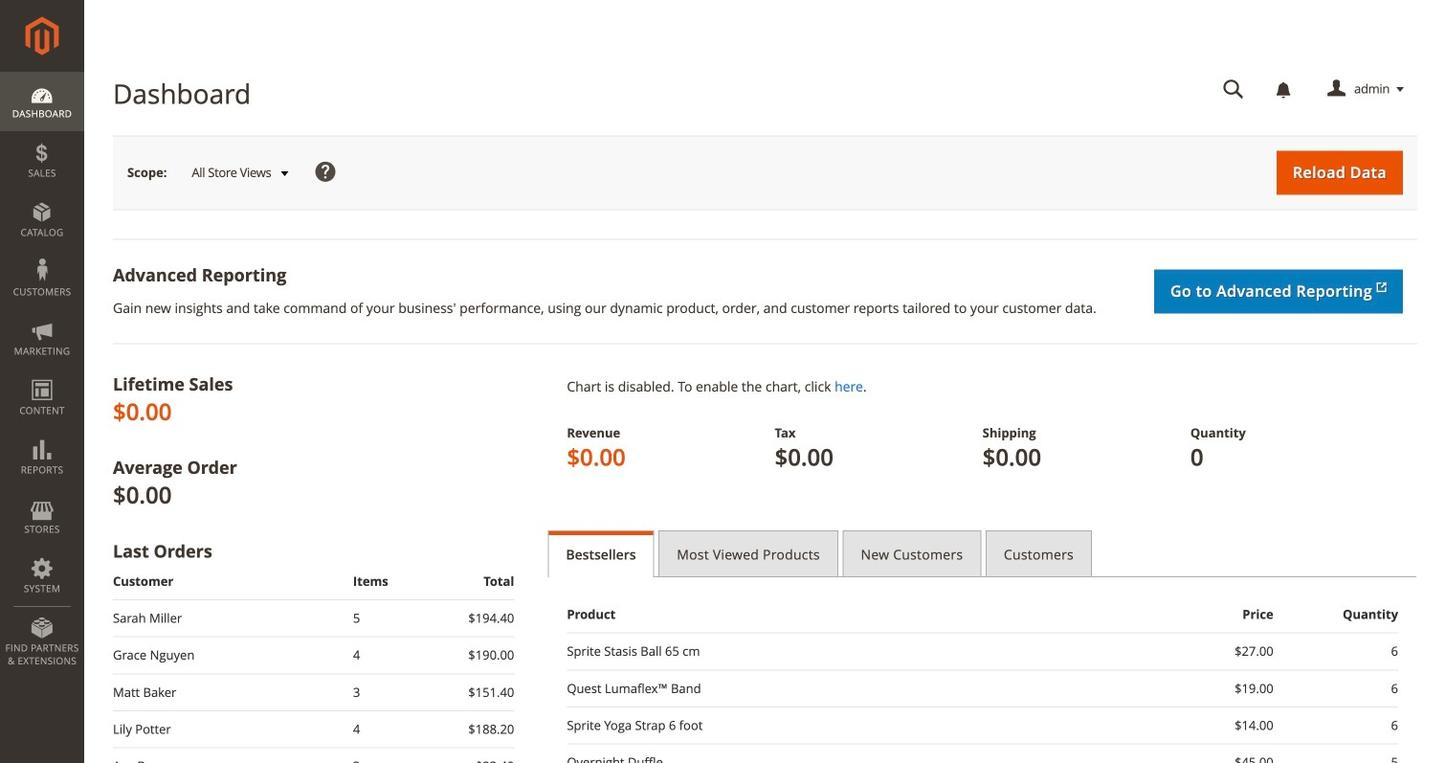 Task type: locate. For each thing, give the bounding box(es) containing it.
tab list
[[548, 530, 1418, 577]]

menu bar
[[0, 72, 84, 677]]

magento admin panel image
[[25, 16, 59, 56]]

None text field
[[1210, 73, 1258, 106]]



